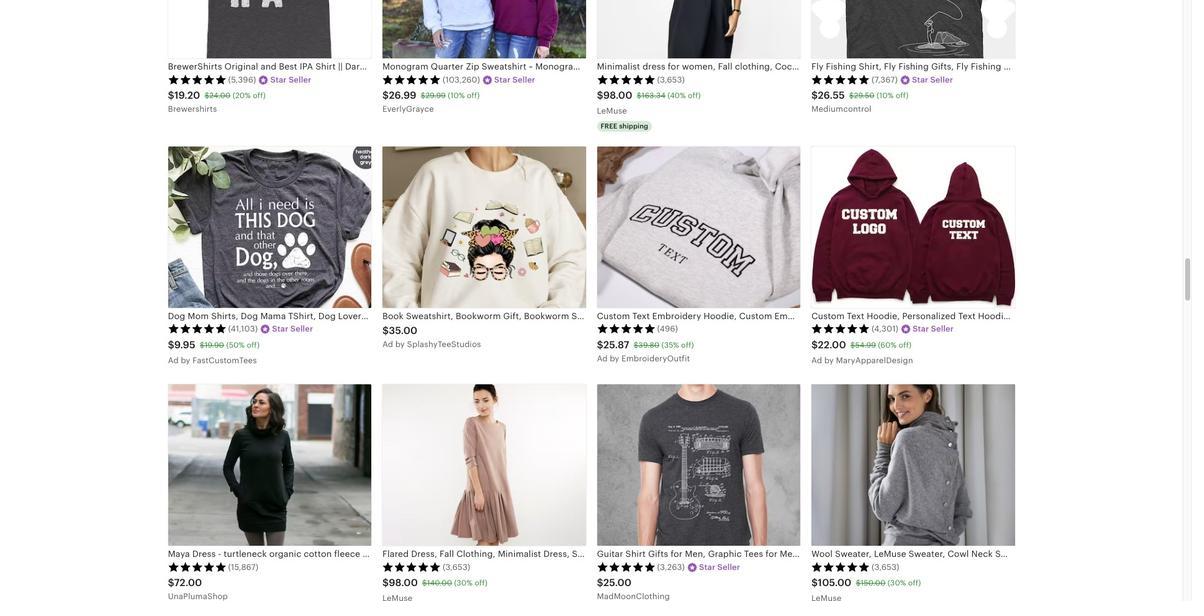 Task type: locate. For each thing, give the bounding box(es) containing it.
1 ~ from the left
[[529, 62, 533, 72]]

(7,367)
[[872, 75, 898, 84]]

y inside $ 22.00 $ 54.99 (60% off) a d b y maryappareldesign
[[830, 356, 834, 365]]

a left embroideryoutfit
[[597, 354, 603, 363]]

(10% inside $ 26.99 $ 29.99 (10% off) everlygrayce
[[448, 91, 465, 100]]

(mg003)
[[741, 62, 779, 72]]

24.00
[[210, 91, 231, 100]]

off)
[[253, 91, 266, 100], [467, 91, 480, 100], [688, 91, 701, 100], [896, 91, 909, 100], [247, 341, 260, 349], [681, 341, 694, 349], [899, 341, 912, 349], [475, 579, 488, 588], [909, 579, 921, 588]]

for
[[639, 62, 651, 72], [671, 549, 683, 559], [766, 549, 778, 559]]

1 (10% from the left
[[448, 91, 465, 100]]

(3,653) up 140.00
[[443, 563, 470, 572]]

men, left graphic
[[685, 549, 706, 559]]

fastcustomtees
[[193, 356, 257, 365]]

off) right (35%
[[681, 341, 694, 349]]

5 out of 5 stars image up 72.00
[[168, 562, 226, 572]]

9.95
[[174, 339, 196, 351]]

d down "9.95"
[[173, 356, 179, 365]]

a left fastcustomtees
[[168, 356, 174, 365]]

seller for 26.99
[[513, 75, 536, 84]]

(10% for 26.55
[[877, 91, 894, 100]]

a inside the $ 25.87 $ 39.80 (35% off) a d b y embroideryoutfit
[[597, 354, 603, 363]]

29.50
[[854, 91, 875, 100]]

1 vertical spatial 98.00
[[389, 577, 418, 589]]

a left maryappareldesign
[[812, 356, 817, 365]]

98.00 for $ 98.00 $ 140.00 (30% off)
[[389, 577, 418, 589]]

tees
[[744, 549, 764, 559]]

flared dress, fall clothing, minimalist dress, sweater dress, lemuse dress, womens clothing, loose dress, comfy clothes, handmade clothing image
[[383, 385, 586, 546]]

star seller
[[270, 75, 312, 84], [494, 75, 536, 84], [912, 75, 953, 84], [272, 324, 313, 334], [913, 324, 954, 334], [699, 563, 740, 572]]

19.90
[[205, 341, 224, 349]]

(3,653)
[[657, 75, 685, 84], [443, 563, 470, 572], [872, 563, 900, 572]]

5 out of 5 stars image up 26.55
[[812, 74, 870, 84]]

sweatshirt
[[482, 62, 527, 72]]

d down 25.87 on the bottom right of page
[[603, 354, 608, 363]]

1 horizontal spatial (3,653)
[[657, 75, 685, 84]]

men, left mens
[[780, 549, 801, 559]]

off) down (103,260)
[[467, 91, 480, 100]]

98.00
[[604, 90, 633, 101], [389, 577, 418, 589]]

a for 25.87
[[597, 354, 603, 363]]

shirt
[[626, 549, 646, 559], [937, 549, 957, 559]]

y inside the $ 25.87 $ 39.80 (35% off) a d b y embroideryoutfit
[[615, 354, 620, 363]]

off) right (20%
[[253, 91, 266, 100]]

off) inside '$ 19.20 $ 24.00 (20% off) brewershirts'
[[253, 91, 266, 100]]

(3,653) down bella
[[872, 563, 900, 572]]

1 men, from the left
[[685, 549, 706, 559]]

seller for 22.00
[[931, 324, 954, 334]]

b down 25.87 on the bottom right of page
[[610, 354, 615, 363]]

pullover
[[603, 62, 637, 72]]

b inside "$ 9.95 $ 19.90 (50% off) a d b y fastcustomtees"
[[181, 356, 186, 365]]

d down 35.00
[[388, 340, 393, 349]]

shirt right t
[[937, 549, 957, 559]]

d down 22.00
[[817, 356, 822, 365]]

1 horizontal spatial shirt
[[937, 549, 957, 559]]

2 horizontal spatial (3,653)
[[872, 563, 900, 572]]

b inside $ 22.00 $ 54.99 (60% off) a d b y maryappareldesign
[[825, 356, 830, 365]]

y for 9.95
[[186, 356, 190, 365]]

men,
[[685, 549, 706, 559], [780, 549, 801, 559]]

star for 9.95
[[272, 324, 288, 334]]

seller for 9.95
[[291, 324, 313, 334]]

b inside '$ 35.00 a d b y splashyteestudios'
[[395, 340, 401, 349]]

star seller right (5,396)
[[270, 75, 312, 84]]

(10% down (103,260)
[[448, 91, 465, 100]]

a
[[383, 340, 388, 349], [597, 354, 603, 363], [168, 356, 174, 365], [812, 356, 817, 365]]

$ 98.00 $ 140.00 (30% off)
[[383, 577, 488, 589]]

(35%
[[662, 341, 679, 349]]

star
[[270, 75, 287, 84], [494, 75, 511, 84], [912, 75, 929, 84], [272, 324, 288, 334], [913, 324, 929, 334], [699, 563, 716, 572]]

5 out of 5 stars image up 25.87 on the bottom right of page
[[597, 324, 656, 334]]

graphic
[[708, 549, 742, 559]]

y inside '$ 35.00 a d b y splashyteestudios'
[[401, 340, 405, 349]]

d for 22.00
[[817, 356, 822, 365]]

y inside "$ 9.95 $ 19.90 (50% off) a d b y fastcustomtees"
[[186, 356, 190, 365]]

$ 105.00 $ 150.00 (30% off)
[[812, 577, 921, 589]]

b inside the $ 25.87 $ 39.80 (35% off) a d b y embroideryoutfit
[[610, 354, 615, 363]]

54.99
[[856, 341, 876, 349]]

off) down (7,367)
[[896, 91, 909, 100]]

2 ~ from the left
[[671, 62, 675, 72]]

(41,103)
[[228, 324, 258, 334]]

26.99
[[389, 90, 417, 101]]

off) inside "$ 9.95 $ 19.90 (50% off) a d b y fastcustomtees"
[[247, 341, 260, 349]]

(3,653) for 98.00
[[443, 563, 470, 572]]

star right (7,367)
[[912, 75, 929, 84]]

(20%
[[233, 91, 251, 100]]

minimalist dress for women, fall clothing, cocktail dress, handmade clothing, midi dress, casual dress in deep blue, evening dress image
[[597, 0, 801, 59]]

5 out of 5 stars image up "9.95"
[[168, 324, 226, 334]]

b down "9.95"
[[181, 356, 186, 365]]

72.00
[[174, 577, 202, 589]]

5 out of 5 stars image down monogram on the left of the page
[[383, 74, 441, 84]]

$ 9.95 $ 19.90 (50% off) a d b y fastcustomtees
[[168, 339, 260, 365]]

$ 98.00 $ 163.34 (40% off) lemuse
[[597, 90, 701, 115]]

5 out of 5 stars image up 25.00
[[597, 562, 656, 572]]

y down "9.95"
[[186, 356, 190, 365]]

(30% inside $ 98.00 $ 140.00 (30% off)
[[454, 579, 473, 588]]

$ 25.00 madmoonclothing
[[597, 577, 670, 601]]

seller right (41,103)
[[291, 324, 313, 334]]

(60%
[[878, 341, 897, 349]]

0 horizontal spatial (30%
[[454, 579, 473, 588]]

1 horizontal spatial men,
[[780, 549, 801, 559]]

5 out of 5 stars image
[[168, 74, 226, 84], [383, 74, 441, 84], [597, 74, 656, 84], [812, 74, 870, 84], [168, 324, 226, 334], [597, 324, 656, 334], [812, 324, 870, 334], [168, 562, 226, 572], [383, 562, 441, 572], [597, 562, 656, 572], [812, 562, 870, 572]]

custom text hoodie, personalized text hoodie, your design, your photo hoodie, personalized gift, add your own text, custom logo hoodie image
[[812, 146, 1015, 308]]

1 horizontal spatial ~
[[671, 62, 675, 72]]

star down sweatshirt
[[494, 75, 511, 84]]

5 out of 5 stars image for 25.87
[[597, 324, 656, 334]]

star for 19.20
[[270, 75, 287, 84]]

(30%
[[454, 579, 473, 588], [888, 579, 907, 588]]

$ 26.55 $ 29.50 (10% off) mediumcontrol
[[812, 90, 909, 114]]

d inside the $ 25.87 $ 39.80 (35% off) a d b y embroideryoutfit
[[603, 354, 608, 363]]

(10% down (7,367)
[[877, 91, 894, 100]]

off) right (40%
[[688, 91, 701, 100]]

98.00 inside '$ 98.00 $ 163.34 (40% off) lemuse'
[[604, 90, 633, 101]]

(30% inside $ 105.00 $ 150.00 (30% off)
[[888, 579, 907, 588]]

5 out of 5 stars image up 22.00
[[812, 324, 870, 334]]

5 out of 5 stars image for 22.00
[[812, 324, 870, 334]]

1 horizontal spatial (30%
[[888, 579, 907, 588]]

~ right her
[[671, 62, 675, 72]]

25.00
[[604, 577, 632, 589]]

off) inside $ 26.99 $ 29.99 (10% off) everlygrayce
[[467, 91, 480, 100]]

5 out of 5 stars image up 19.20 on the left of the page
[[168, 74, 226, 84]]

for up (3,263) on the right bottom
[[671, 549, 683, 559]]

star seller down sweatshirt
[[494, 75, 536, 84]]

off) down triblend on the bottom of the page
[[909, 579, 921, 588]]

a for 22.00
[[812, 356, 817, 365]]

for right tees
[[766, 549, 778, 559]]

5 out of 5 stars image for 25.00
[[597, 562, 656, 572]]

dog mom shirts, dog mama tshirt, dog lovers gift, fur mama shirt, dog mom gift, need is this dog tee, pet lover t shirt, dog lover tee image
[[168, 146, 371, 308]]

1 horizontal spatial (10%
[[877, 91, 894, 100]]

(30% right 140.00
[[454, 579, 473, 588]]

~ right sweatshirt
[[529, 62, 533, 72]]

free
[[601, 122, 618, 130]]

(10% inside $ 26.55 $ 29.50 (10% off) mediumcontrol
[[877, 91, 894, 100]]

2 (30% from the left
[[888, 579, 907, 588]]

d
[[388, 340, 393, 349], [603, 354, 608, 363], [173, 356, 179, 365], [817, 356, 822, 365]]

star right (41,103)
[[272, 324, 288, 334]]

$ inside '$ 35.00 a d b y splashyteestudios'
[[383, 325, 389, 337]]

0 horizontal spatial (10%
[[448, 91, 465, 100]]

(30% for 105.00
[[888, 579, 907, 588]]

d for 25.87
[[603, 354, 608, 363]]

1 (30% from the left
[[454, 579, 473, 588]]

0 horizontal spatial shirt
[[626, 549, 646, 559]]

for for 26.99
[[639, 62, 651, 72]]

(10%
[[448, 91, 465, 100], [877, 91, 894, 100]]

2 (10% from the left
[[877, 91, 894, 100]]

0 horizontal spatial 98.00
[[389, 577, 418, 589]]

140.00
[[427, 579, 452, 588]]

$
[[168, 90, 174, 101], [383, 90, 389, 101], [597, 90, 604, 101], [812, 90, 818, 101], [205, 91, 210, 100], [421, 91, 426, 100], [637, 91, 642, 100], [850, 91, 854, 100], [383, 325, 389, 337], [168, 339, 174, 351], [597, 339, 604, 351], [812, 339, 818, 351], [200, 341, 205, 349], [634, 341, 639, 349], [851, 341, 856, 349], [168, 577, 174, 589], [383, 577, 389, 589], [597, 577, 604, 589], [812, 577, 818, 589], [422, 579, 427, 588], [856, 579, 861, 588]]

clothing,
[[828, 549, 867, 559]]

off) right (60% at right
[[899, 341, 912, 349]]

2 horizontal spatial for
[[766, 549, 778, 559]]

shirt left gifts
[[626, 549, 646, 559]]

star seller right (41,103)
[[272, 324, 313, 334]]

star seller right (7,367)
[[912, 75, 953, 84]]

1 horizontal spatial 98.00
[[604, 90, 633, 101]]

star right (4,301)
[[913, 324, 929, 334]]

2 men, from the left
[[780, 549, 801, 559]]

0 horizontal spatial (3,653)
[[443, 563, 470, 572]]

~
[[529, 62, 533, 72], [671, 62, 675, 72]]

b
[[395, 340, 401, 349], [610, 354, 615, 363], [181, 356, 186, 365], [825, 356, 830, 365]]

for left her
[[639, 62, 651, 72]]

off) inside $ 26.55 $ 29.50 (10% off) mediumcontrol
[[896, 91, 909, 100]]

0 vertical spatial 98.00
[[604, 90, 633, 101]]

0 horizontal spatial ~
[[529, 62, 533, 72]]

star seller for 26.99
[[494, 75, 536, 84]]

b down 35.00
[[395, 340, 401, 349]]

y down 25.87 on the bottom right of page
[[615, 354, 620, 363]]

(30% for 98.00
[[454, 579, 473, 588]]

a inside "$ 9.95 $ 19.90 (50% off) a d b y fastcustomtees"
[[168, 356, 174, 365]]

mediumcontrol
[[812, 104, 872, 114]]

off) inside $ 22.00 $ 54.99 (60% off) a d b y maryappareldesign
[[899, 341, 912, 349]]

y down 35.00
[[401, 340, 405, 349]]

gift
[[722, 62, 738, 72]]

zip
[[466, 62, 480, 72]]

5 out of 5 stars image down "clothing," at the bottom right of the page
[[812, 562, 870, 572]]

off) right 140.00
[[475, 579, 488, 588]]

monogrammed
[[536, 62, 600, 72]]

seller
[[289, 75, 312, 84], [513, 75, 536, 84], [931, 75, 953, 84], [291, 324, 313, 334], [931, 324, 954, 334], [718, 563, 740, 572]]

98.00 left 140.00
[[389, 577, 418, 589]]

triblend
[[892, 549, 927, 559]]

d inside $ 22.00 $ 54.99 (60% off) a d b y maryappareldesign
[[817, 356, 822, 365]]

seller right (4,301)
[[931, 324, 954, 334]]

star seller right (4,301)
[[913, 324, 954, 334]]

quarter
[[431, 62, 464, 72]]

5 out of 5 stars image down pullover
[[597, 74, 656, 84]]

a inside $ 22.00 $ 54.99 (60% off) a d b y maryappareldesign
[[812, 356, 817, 365]]

splashyteestudios
[[407, 340, 481, 349]]

y
[[401, 340, 405, 349], [615, 354, 620, 363], [186, 356, 190, 365], [830, 356, 834, 365]]

5 out of 5 stars image for 26.99
[[383, 74, 441, 84]]

(3,653) down her
[[657, 75, 685, 84]]

y for 22.00
[[830, 356, 834, 365]]

star right (5,396)
[[270, 75, 287, 84]]

monogram
[[383, 62, 429, 72]]

b down 22.00
[[825, 356, 830, 365]]

$ inside $ 105.00 $ 150.00 (30% off)
[[856, 579, 861, 588]]

a left splashyteestudios
[[383, 340, 388, 349]]

d inside '$ 35.00 a d b y splashyteestudios'
[[388, 340, 393, 349]]

t
[[930, 549, 935, 559]]

d inside "$ 9.95 $ 19.90 (50% off) a d b y fastcustomtees"
[[173, 356, 179, 365]]

off) right (50%
[[247, 341, 260, 349]]

seller down graphic
[[718, 563, 740, 572]]

0 horizontal spatial men,
[[685, 549, 706, 559]]

off) for 26.55
[[896, 91, 909, 100]]

seller right (7,367)
[[931, 75, 953, 84]]

wool sweater, lemuse sweater, cowl neck sweater, back buttoned pullover, woolen sweater, winter clothing, off shoulder sweater,fall clothing image
[[812, 385, 1015, 546]]

0 horizontal spatial for
[[639, 62, 651, 72]]

39.80
[[639, 341, 660, 349]]

98.00 up lemuse
[[604, 90, 633, 101]]

seller down sweatshirt
[[513, 75, 536, 84]]

(3,263)
[[657, 563, 685, 572]]

off) inside the $ 25.87 $ 39.80 (35% off) a d b y embroideryoutfit
[[681, 341, 694, 349]]

5 out of 5 stars image for 26.55
[[812, 74, 870, 84]]

(15,867)
[[228, 563, 259, 572]]

y down 22.00
[[830, 356, 834, 365]]

seller right (5,396)
[[289, 75, 312, 84]]

(30% right 150.00
[[888, 579, 907, 588]]

book sweatshirt, bookworm gift, bookworm sweatshirt, book blub gift, reading sweatshirt, book club sweatshirt, book club gift, book sweater image
[[383, 146, 586, 308]]

off) inside '$ 98.00 $ 163.34 (40% off) lemuse'
[[688, 91, 701, 100]]

custom text embroidery hoodie, custom embroidered varsity sweatshirt, personalized women outfit, mom embroidered sweatshirt, custom gifts image
[[597, 146, 801, 308]]



Task type: describe. For each thing, give the bounding box(es) containing it.
1 shirt from the left
[[626, 549, 646, 559]]

maryappareldesign
[[836, 356, 914, 365]]

$ 22.00 $ 54.99 (60% off) a d b y maryappareldesign
[[812, 339, 914, 365]]

star for 26.99
[[494, 75, 511, 84]]

star down graphic
[[699, 563, 716, 572]]

her
[[653, 62, 668, 72]]

off) for 26.99
[[467, 91, 480, 100]]

(10% for 26.99
[[448, 91, 465, 100]]

(103,260)
[[443, 75, 480, 84]]

25.87
[[604, 339, 630, 351]]

everlygrayce
[[383, 104, 434, 114]]

$ 26.99 $ 29.99 (10% off) everlygrayce
[[383, 90, 480, 114]]

35.00
[[389, 325, 418, 337]]

22.00
[[818, 339, 846, 351]]

christmas
[[677, 62, 720, 72]]

maya dress - turtleneck organic cotton fleece tunic dress with pockets - high neck cozy winter dress image
[[168, 385, 371, 546]]

monogram quarter zip sweatshirt ~ monogrammed pullover for her ~ christmas gift (mg003) image
[[383, 0, 586, 59]]

seller for 26.55
[[931, 75, 953, 84]]

free shipping
[[601, 122, 649, 130]]

gifts
[[648, 549, 669, 559]]

163.34
[[642, 91, 666, 100]]

star seller for 22.00
[[913, 324, 954, 334]]

lemuse
[[597, 106, 627, 115]]

b for 22.00
[[825, 356, 830, 365]]

off) for 25.87
[[681, 341, 694, 349]]

monogram quarter zip sweatshirt ~ monogrammed pullover for her ~ christmas gift (mg003)
[[383, 62, 779, 72]]

guitar
[[597, 549, 623, 559]]

$ 72.00 unaplumashop
[[168, 577, 228, 601]]

unaplumashop
[[168, 592, 228, 601]]

$ 19.20 $ 24.00 (20% off) brewershirts
[[168, 90, 266, 114]]

y for 25.87
[[615, 354, 620, 363]]

star seller for 26.55
[[912, 75, 953, 84]]

star seller for 19.20
[[270, 75, 312, 84]]

29.99
[[426, 91, 446, 100]]

(3,653) for 105.00
[[872, 563, 900, 572]]

embroideryoutfit
[[622, 354, 690, 363]]

b for 9.95
[[181, 356, 186, 365]]

150.00
[[861, 579, 886, 588]]

5 out of 5 stars image for 19.20
[[168, 74, 226, 84]]

5 out of 5 stars image for 72.00
[[168, 562, 226, 572]]

star seller for 9.95
[[272, 324, 313, 334]]

2 shirt from the left
[[937, 549, 957, 559]]

star for 26.55
[[912, 75, 929, 84]]

brewershirts
[[168, 104, 217, 114]]

(40%
[[668, 91, 686, 100]]

(496)
[[657, 324, 678, 334]]

(5,396)
[[228, 75, 256, 84]]

$ 35.00 a d b y splashyteestudios
[[383, 325, 481, 349]]

$ 25.87 $ 39.80 (35% off) a d b y embroideryoutfit
[[597, 339, 694, 363]]

$ inside $ 98.00 $ 140.00 (30% off)
[[422, 579, 427, 588]]

off) inside $ 105.00 $ 150.00 (30% off)
[[909, 579, 921, 588]]

guitar shirt gifts for men, graphic tees for men, mens clothing, bella triblend t shirt image
[[597, 385, 801, 546]]

off) inside $ 98.00 $ 140.00 (30% off)
[[475, 579, 488, 588]]

off) for 9.95
[[247, 341, 260, 349]]

madmoonclothing
[[597, 592, 670, 601]]

d for 9.95
[[173, 356, 179, 365]]

star for 22.00
[[913, 324, 929, 334]]

off) for 19.20
[[253, 91, 266, 100]]

for for 25.00
[[766, 549, 778, 559]]

105.00
[[818, 577, 852, 589]]

brewershirts original and best ipa shirt || dark heather grey bloodtype is ipa+ for homebrewer or beer lover image
[[168, 0, 371, 59]]

19.20
[[174, 90, 200, 101]]

$ inside $ 72.00 unaplumashop
[[168, 577, 174, 589]]

star seller down graphic
[[699, 563, 740, 572]]

98.00 for $ 98.00 $ 163.34 (40% off) lemuse
[[604, 90, 633, 101]]

seller for 19.20
[[289, 75, 312, 84]]

bella
[[870, 549, 890, 559]]

off) for 22.00
[[899, 341, 912, 349]]

26.55
[[818, 90, 845, 101]]

$ inside $ 25.00 madmoonclothing
[[597, 577, 604, 589]]

shipping
[[619, 122, 649, 130]]

5 out of 5 stars image for 9.95
[[168, 324, 226, 334]]

a inside '$ 35.00 a d b y splashyteestudios'
[[383, 340, 388, 349]]

5 out of 5 stars image up $ 98.00 $ 140.00 (30% off)
[[383, 562, 441, 572]]

mens
[[803, 549, 826, 559]]

(50%
[[226, 341, 245, 349]]

b for 25.87
[[610, 354, 615, 363]]

(4,301)
[[872, 324, 899, 334]]

1 horizontal spatial for
[[671, 549, 683, 559]]

guitar shirt gifts for men, graphic tees for men, mens clothing, bella triblend t shirt
[[597, 549, 957, 559]]

a for 9.95
[[168, 356, 174, 365]]

fly fishing shirt, fly fishing gifts, fly fishing t-shirt, fishing t-shirt, men's fishing tshirt - original design & always hand printed image
[[812, 0, 1015, 59]]



Task type: vqa. For each thing, say whether or not it's contained in the screenshot.
(40%
yes



